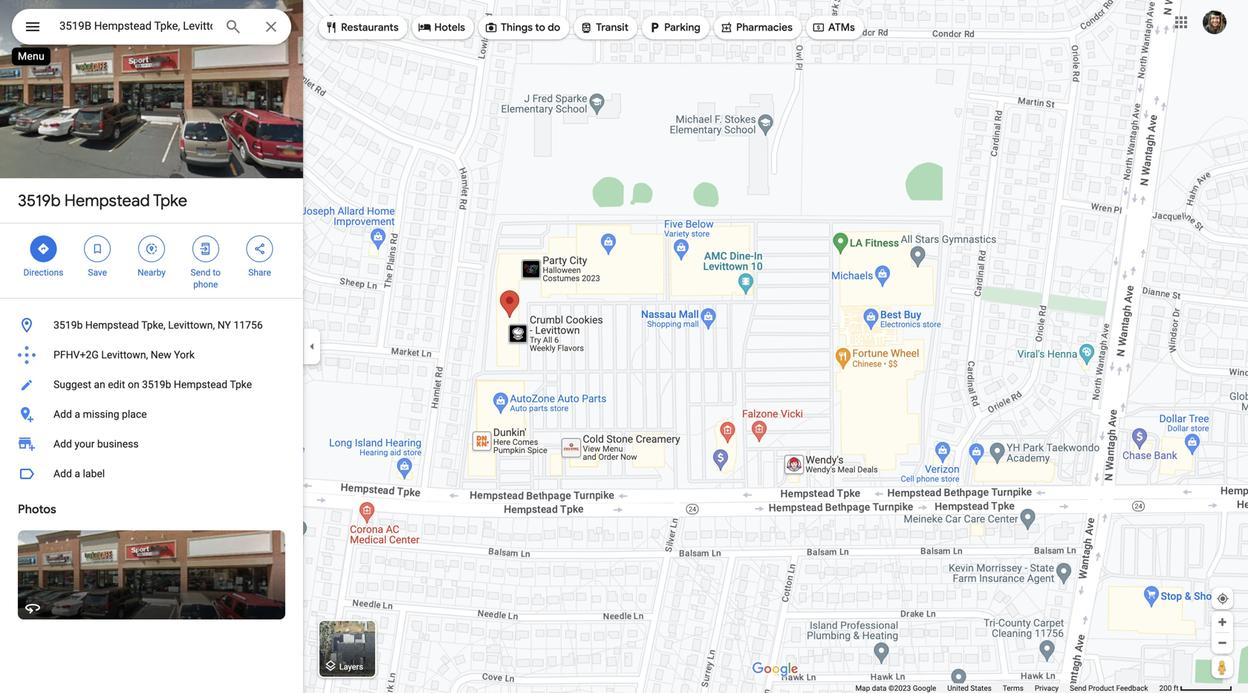 Task type: locate. For each thing, give the bounding box(es) containing it.

[[813, 19, 826, 36]]


[[580, 19, 593, 36]]

tpke up 
[[153, 190, 187, 211]]

add for add your business
[[54, 438, 72, 451]]

 atms
[[813, 19, 856, 36]]

3519b
[[18, 190, 61, 211], [54, 319, 83, 332], [142, 379, 171, 391]]

edit
[[108, 379, 125, 391]]

ny
[[218, 319, 231, 332]]

add inside button
[[54, 409, 72, 421]]

1 a from the top
[[75, 409, 80, 421]]

do
[[548, 21, 561, 34]]

0 vertical spatial tpke
[[153, 190, 187, 211]]

0 vertical spatial levittown,
[[168, 319, 215, 332]]

levittown, inside "button"
[[168, 319, 215, 332]]


[[325, 19, 338, 36]]

hempstead up 
[[64, 190, 150, 211]]

actions for 3519b hempstead tpke region
[[0, 224, 303, 298]]

0 vertical spatial add
[[54, 409, 72, 421]]

2 vertical spatial hempstead
[[174, 379, 228, 391]]


[[648, 19, 662, 36]]

3519b up pfhv+2g
[[54, 319, 83, 332]]

levittown, up york
[[168, 319, 215, 332]]

levittown, up edit
[[101, 349, 148, 361]]


[[253, 241, 267, 257]]

3519b hempstead tpke, levittown, ny 11756 button
[[0, 311, 303, 340]]

add a label
[[54, 468, 105, 480]]

1 vertical spatial hempstead
[[85, 319, 139, 332]]

add inside button
[[54, 468, 72, 480]]

new
[[151, 349, 171, 361]]


[[485, 19, 498, 36]]

3519b for 3519b hempstead tpke, levittown, ny 11756
[[54, 319, 83, 332]]

a
[[75, 409, 80, 421], [75, 468, 80, 480]]

hempstead down york
[[174, 379, 228, 391]]

hempstead inside "button"
[[85, 319, 139, 332]]

a inside button
[[75, 409, 80, 421]]

tpke
[[153, 190, 187, 211], [230, 379, 252, 391]]

1 vertical spatial a
[[75, 468, 80, 480]]

1 horizontal spatial levittown,
[[168, 319, 215, 332]]

0 vertical spatial a
[[75, 409, 80, 421]]

1 add from the top
[[54, 409, 72, 421]]

pfhv+2g levittown, new york button
[[0, 340, 303, 370]]

suggest an edit on 3519b hempstead tpke
[[54, 379, 252, 391]]

1 horizontal spatial to
[[535, 21, 546, 34]]

parking
[[665, 21, 701, 34]]

google maps element
[[0, 0, 1249, 694]]

share
[[249, 268, 271, 278]]

send for send product feedback
[[1071, 684, 1087, 693]]

1 vertical spatial add
[[54, 438, 72, 451]]

to
[[535, 21, 546, 34], [213, 268, 221, 278]]

0 horizontal spatial to
[[213, 268, 221, 278]]

states
[[971, 684, 992, 693]]

2 a from the top
[[75, 468, 80, 480]]

send left product
[[1071, 684, 1087, 693]]

1 vertical spatial 3519b
[[54, 319, 83, 332]]

york
[[174, 349, 195, 361]]

3519b inside "button"
[[54, 319, 83, 332]]

1 horizontal spatial tpke
[[230, 379, 252, 391]]

 parking
[[648, 19, 701, 36]]

product
[[1089, 684, 1115, 693]]

2 vertical spatial add
[[54, 468, 72, 480]]


[[91, 241, 104, 257]]

3519b hempstead tpke
[[18, 190, 187, 211]]

1 vertical spatial send
[[1071, 684, 1087, 693]]

to left do on the top of page
[[535, 21, 546, 34]]

send
[[191, 268, 211, 278], [1071, 684, 1087, 693]]

3519b hempstead tpke main content
[[0, 0, 303, 694]]

map data ©2023 google
[[856, 684, 937, 693]]

hempstead for tpke
[[64, 190, 150, 211]]

hempstead up "pfhv+2g levittown, new york"
[[85, 319, 139, 332]]

2 add from the top
[[54, 438, 72, 451]]

label
[[83, 468, 105, 480]]

hempstead
[[64, 190, 150, 211], [85, 319, 139, 332], [174, 379, 228, 391]]

None field
[[59, 17, 213, 35]]


[[145, 241, 158, 257]]

tpke,
[[141, 319, 166, 332]]

add left your at the left of the page
[[54, 438, 72, 451]]

1 vertical spatial tpke
[[230, 379, 252, 391]]

atms
[[829, 21, 856, 34]]

a left missing
[[75, 409, 80, 421]]

footer containing map data ©2023 google
[[856, 684, 1160, 694]]

2 vertical spatial 3519b
[[142, 379, 171, 391]]

a for missing
[[75, 409, 80, 421]]

pharmacies
[[737, 21, 793, 34]]

1 vertical spatial to
[[213, 268, 221, 278]]

add down the suggest
[[54, 409, 72, 421]]

footer
[[856, 684, 1160, 694]]

tpke down 11756
[[230, 379, 252, 391]]

send up phone
[[191, 268, 211, 278]]

3519b right on
[[142, 379, 171, 391]]

a left label
[[75, 468, 80, 480]]

200 ft
[[1160, 684, 1179, 693]]

levittown, inside button
[[101, 349, 148, 361]]

0 horizontal spatial levittown,
[[101, 349, 148, 361]]

add a missing place
[[54, 409, 147, 421]]

1 vertical spatial levittown,
[[101, 349, 148, 361]]

3 add from the top
[[54, 468, 72, 480]]

add a label button
[[0, 459, 303, 489]]

0 vertical spatial 3519b
[[18, 190, 61, 211]]

1 horizontal spatial send
[[1071, 684, 1087, 693]]

3519b for 3519b hempstead tpke
[[18, 190, 61, 211]]

privacy button
[[1035, 684, 1060, 694]]

hotels
[[435, 21, 465, 34]]

an
[[94, 379, 105, 391]]

0 vertical spatial hempstead
[[64, 190, 150, 211]]

data
[[873, 684, 887, 693]]


[[24, 16, 42, 38]]

show your location image
[[1217, 593, 1230, 606]]

map
[[856, 684, 871, 693]]

add left label
[[54, 468, 72, 480]]

send inside button
[[1071, 684, 1087, 693]]

levittown,
[[168, 319, 215, 332], [101, 349, 148, 361]]


[[37, 241, 50, 257]]

privacy
[[1035, 684, 1060, 693]]

 restaurants
[[325, 19, 399, 36]]

google
[[913, 684, 937, 693]]

collapse side panel image
[[304, 339, 320, 355]]

add
[[54, 409, 72, 421], [54, 438, 72, 451], [54, 468, 72, 480]]


[[720, 19, 734, 36]]

terms
[[1003, 684, 1024, 693]]

3519b up 
[[18, 190, 61, 211]]

0 vertical spatial to
[[535, 21, 546, 34]]

add a missing place button
[[0, 400, 303, 430]]

0 vertical spatial send
[[191, 268, 211, 278]]

0 horizontal spatial send
[[191, 268, 211, 278]]

to up phone
[[213, 268, 221, 278]]

send inside send to phone
[[191, 268, 211, 278]]

terms button
[[1003, 684, 1024, 694]]

 transit
[[580, 19, 629, 36]]

3519B Hempstead Tpke, Levittown, NY 11756 field
[[12, 9, 291, 45]]

a inside button
[[75, 468, 80, 480]]

layers
[[340, 663, 363, 672]]



Task type: vqa. For each thing, say whether or not it's contained in the screenshot.
Fri
no



Task type: describe. For each thing, give the bounding box(es) containing it.
photos
[[18, 502, 56, 517]]

suggest
[[54, 379, 91, 391]]

add your business link
[[0, 430, 303, 459]]

feedback
[[1117, 684, 1149, 693]]

united
[[948, 684, 969, 693]]

add for add a missing place
[[54, 409, 72, 421]]


[[418, 19, 432, 36]]

 search field
[[12, 9, 291, 48]]

things
[[501, 21, 533, 34]]

phone
[[193, 280, 218, 290]]

nearby
[[138, 268, 166, 278]]

hempstead for tpke,
[[85, 319, 139, 332]]

to inside  things to do
[[535, 21, 546, 34]]

3519b inside button
[[142, 379, 171, 391]]

add for add a label
[[54, 468, 72, 480]]

0 horizontal spatial tpke
[[153, 190, 187, 211]]

your
[[75, 438, 95, 451]]

 things to do
[[485, 19, 561, 36]]

directions
[[23, 268, 63, 278]]

11756
[[234, 319, 263, 332]]

footer inside google maps element
[[856, 684, 1160, 694]]

show street view coverage image
[[1213, 656, 1234, 679]]

save
[[88, 268, 107, 278]]

transit
[[596, 21, 629, 34]]

to inside send to phone
[[213, 268, 221, 278]]

hempstead inside button
[[174, 379, 228, 391]]

zoom in image
[[1218, 617, 1229, 628]]

missing
[[83, 409, 119, 421]]

zoom out image
[[1218, 638, 1229, 649]]

suggest an edit on 3519b hempstead tpke button
[[0, 370, 303, 400]]

united states button
[[948, 684, 992, 694]]

business
[[97, 438, 139, 451]]

place
[[122, 409, 147, 421]]

restaurants
[[341, 21, 399, 34]]

pfhv+2g
[[54, 349, 99, 361]]

send for send to phone
[[191, 268, 211, 278]]

 hotels
[[418, 19, 465, 36]]

a for label
[[75, 468, 80, 480]]

 button
[[12, 9, 54, 48]]

 pharmacies
[[720, 19, 793, 36]]

tpke inside button
[[230, 379, 252, 391]]

3519b hempstead tpke, levittown, ny 11756
[[54, 319, 263, 332]]

on
[[128, 379, 140, 391]]

google account: giulia masi  
(giulia.masi@adept.ai) image
[[1204, 11, 1227, 34]]

pfhv+2g levittown, new york
[[54, 349, 195, 361]]

200 ft button
[[1160, 684, 1233, 693]]

send product feedback button
[[1071, 684, 1149, 694]]

united states
[[948, 684, 992, 693]]

send to phone
[[191, 268, 221, 290]]


[[199, 241, 212, 257]]

send product feedback
[[1071, 684, 1149, 693]]

200
[[1160, 684, 1173, 693]]

©2023
[[889, 684, 912, 693]]

add your business
[[54, 438, 139, 451]]

ft
[[1174, 684, 1179, 693]]

none field inside the 3519b hempstead tpke, levittown, ny 11756 field
[[59, 17, 213, 35]]



